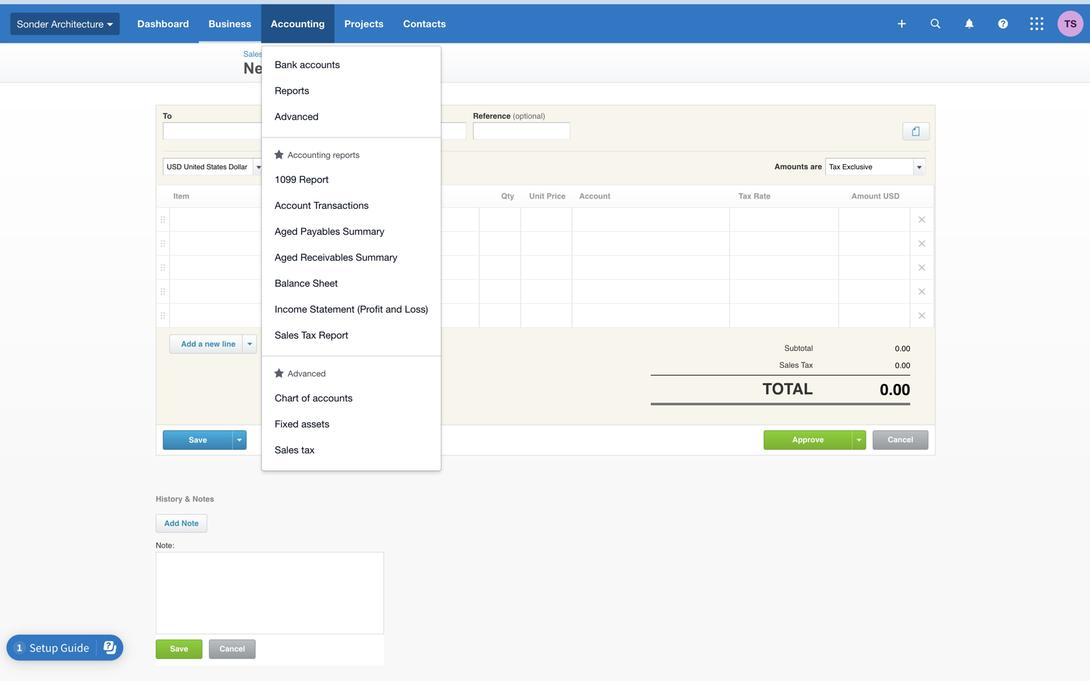 Task type: vqa. For each thing, say whether or not it's contained in the screenshot.
the Manage menu toggle icon
no



Task type: describe. For each thing, give the bounding box(es) containing it.
add a new line link
[[173, 335, 244, 354]]

advanced link
[[262, 105, 441, 131]]

a
[[198, 340, 203, 349]]

account for account
[[580, 192, 611, 201]]

ts
[[1065, 18, 1078, 30]]

chart of accounts link
[[262, 387, 441, 413]]

balance
[[275, 278, 310, 289]]

accounting button
[[261, 4, 335, 43]]

business button
[[199, 4, 261, 43]]

1 delete line item image from the top
[[911, 208, 934, 231]]

amounts are
[[775, 162, 823, 171]]

projects
[[345, 18, 384, 30]]

1 vertical spatial advanced
[[288, 369, 326, 379]]

sales for sales tax
[[780, 361, 799, 370]]

sonder
[[17, 18, 48, 29]]

receivables
[[301, 252, 353, 263]]

sales tax report
[[275, 330, 349, 341]]

amount usd
[[852, 192, 900, 201]]

1099
[[275, 174, 297, 185]]

overview
[[265, 50, 296, 59]]

account transactions
[[275, 200, 369, 211]]

cancel for cancel button to the left
[[220, 645, 245, 654]]

reports
[[333, 150, 360, 160]]

qty
[[502, 192, 515, 201]]

architecture
[[51, 18, 104, 29]]

fixed assets link
[[262, 413, 441, 439]]

item
[[174, 192, 190, 201]]

account for account transactions
[[275, 200, 311, 211]]

history
[[156, 495, 183, 504]]

1 vertical spatial report
[[319, 330, 349, 341]]

history & notes
[[156, 495, 214, 504]]

Credit Note # text field
[[369, 123, 467, 140]]

3 delete line item image from the top
[[911, 256, 934, 280]]

save link
[[164, 431, 232, 450]]

more save options... image
[[237, 439, 242, 442]]

sales for sales overview
[[244, 50, 263, 59]]

0 vertical spatial note
[[329, 60, 364, 77]]

approve
[[793, 436, 825, 445]]

balance sheet link
[[262, 272, 441, 298]]

list box containing bank accounts
[[262, 46, 441, 471]]

ts button
[[1058, 4, 1091, 43]]

dashboard
[[137, 18, 189, 30]]

sales overview
[[244, 50, 296, 59]]

0 horizontal spatial cancel button
[[210, 641, 255, 659]]

amount
[[852, 192, 882, 201]]

add for add note
[[164, 519, 179, 529]]

aged receivables summary
[[275, 252, 398, 263]]

0 vertical spatial advanced
[[275, 111, 319, 122]]

new
[[244, 60, 276, 77]]

(profit
[[358, 304, 383, 315]]

reports link
[[262, 79, 441, 105]]

price
[[547, 192, 566, 201]]

income statement (profit and loss) link
[[262, 298, 441, 324]]

sheet
[[313, 278, 338, 289]]

fixed assets
[[275, 419, 330, 430]]

income statement (profit and loss)
[[275, 304, 428, 315]]

bank accounts link
[[262, 53, 441, 79]]

fixed
[[275, 419, 299, 430]]

business
[[209, 18, 252, 30]]

bank accounts
[[275, 59, 340, 70]]

invoices
[[308, 50, 336, 59]]

new credit note
[[244, 60, 364, 77]]

description
[[269, 192, 311, 201]]

of
[[302, 393, 310, 404]]

total
[[763, 380, 814, 398]]

contacts
[[403, 18, 446, 30]]

5 delete line item image from the top
[[911, 304, 934, 328]]

statement
[[310, 304, 355, 315]]

chart of accounts
[[275, 393, 353, 404]]

favourites image for advanced
[[274, 369, 284, 378]]

&
[[185, 495, 190, 504]]

income
[[275, 304, 307, 315]]

reports
[[275, 85, 309, 96]]

tax
[[302, 444, 315, 456]]

more add line options... image
[[248, 343, 252, 346]]

subtotal
[[785, 344, 814, 353]]

svg image inside sonder architecture popup button
[[107, 23, 113, 26]]

are
[[811, 162, 823, 171]]

unit price
[[530, 192, 566, 201]]

payables
[[301, 226, 340, 237]]

transactions
[[314, 200, 369, 211]]

rate
[[754, 192, 771, 201]]

assets
[[302, 419, 330, 430]]

add a new line
[[181, 340, 236, 349]]

summary for aged payables summary
[[343, 226, 385, 237]]

account transactions link
[[262, 194, 441, 220]]

tax for sales tax
[[802, 361, 814, 370]]

line
[[222, 340, 236, 349]]



Task type: locate. For each thing, give the bounding box(es) containing it.
Date text field
[[297, 123, 351, 139]]

advanced down reports
[[275, 111, 319, 122]]

sales up new
[[244, 50, 263, 59]]

1 horizontal spatial cancel
[[889, 436, 914, 445]]

sales inside advanced group
[[275, 444, 299, 456]]

1 vertical spatial cancel button
[[210, 641, 255, 659]]

delete line item image
[[911, 208, 934, 231], [911, 232, 934, 256], [911, 256, 934, 280], [911, 280, 934, 304], [911, 304, 934, 328]]

1 vertical spatial tax
[[302, 330, 316, 341]]

1 horizontal spatial tax
[[739, 192, 752, 201]]

(optional)
[[513, 112, 546, 121]]

aged receivables summary link
[[262, 246, 441, 272]]

accounting up "1099 report"
[[288, 150, 331, 160]]

aged left payables
[[275, 226, 298, 237]]

sales down income
[[275, 330, 299, 341]]

4 delete line item image from the top
[[911, 280, 934, 304]]

balance sheet
[[275, 278, 338, 289]]

favourites image up the 1099
[[274, 150, 284, 159]]

aged for aged receivables summary
[[275, 252, 298, 263]]

note:
[[156, 542, 174, 551]]

0 vertical spatial accounts
[[300, 59, 340, 70]]

1 vertical spatial accounting
[[288, 150, 331, 160]]

0 vertical spatial report
[[299, 174, 329, 185]]

tax inside "reports" group
[[302, 330, 316, 341]]

add for add a new line
[[181, 340, 196, 349]]

1 vertical spatial note
[[182, 519, 199, 529]]

1099 report
[[275, 174, 329, 185]]

report down accounting reports
[[299, 174, 329, 185]]

sales left 'tax' on the left
[[275, 444, 299, 456]]

0 vertical spatial cancel button
[[874, 431, 929, 450]]

0 horizontal spatial cancel
[[220, 645, 245, 654]]

group containing bank accounts
[[262, 46, 441, 137]]

1099 report link
[[262, 168, 441, 194]]

reference (optional)
[[473, 112, 546, 121]]

1 vertical spatial accounts
[[313, 393, 353, 404]]

0 horizontal spatial add
[[164, 519, 179, 529]]

loss)
[[405, 304, 428, 315]]

cancel button right the more approve options... image
[[874, 431, 929, 450]]

favourites image
[[274, 150, 284, 159], [274, 369, 284, 378]]

accounts
[[300, 59, 340, 70], [313, 393, 353, 404]]

0 horizontal spatial account
[[275, 200, 311, 211]]

more approve options... image
[[857, 439, 862, 442]]

approve link
[[765, 431, 853, 449]]

add note
[[164, 519, 199, 529]]

1 horizontal spatial account
[[580, 192, 611, 201]]

save button
[[156, 641, 202, 659]]

save inside button
[[170, 645, 188, 654]]

sales for sales tax report
[[275, 330, 299, 341]]

cancel
[[889, 436, 914, 445], [220, 645, 245, 654]]

account
[[580, 192, 611, 201], [275, 200, 311, 211]]

2 favourites image from the top
[[274, 369, 284, 378]]

projects button
[[335, 4, 394, 43]]

contacts button
[[394, 4, 456, 43]]

accounting
[[271, 18, 325, 30], [288, 150, 331, 160]]

and
[[386, 304, 402, 315]]

favourites image up chart
[[274, 369, 284, 378]]

tax for sales tax report
[[302, 330, 316, 341]]

chart
[[275, 393, 299, 404]]

1 horizontal spatial cancel button
[[874, 431, 929, 450]]

accounting up "overview"
[[271, 18, 325, 30]]

note up reports link at top
[[329, 60, 364, 77]]

bank
[[275, 59, 297, 70]]

summary
[[343, 226, 385, 237], [356, 252, 398, 263]]

save for save link
[[189, 436, 207, 445]]

group
[[262, 46, 441, 137]]

sales overview link
[[244, 50, 296, 59]]

aged up balance
[[275, 252, 298, 263]]

usd
[[884, 192, 900, 201]]

2 horizontal spatial tax
[[802, 361, 814, 370]]

advanced group
[[262, 380, 441, 471]]

accounting for accounting reports
[[288, 150, 331, 160]]

report down statement
[[319, 330, 349, 341]]

sales down subtotal
[[780, 361, 799, 370]]

accounts inside advanced group
[[313, 393, 353, 404]]

notes
[[193, 495, 214, 504]]

date
[[296, 112, 313, 121]]

sales tax report link
[[262, 324, 441, 350]]

amounts
[[775, 162, 809, 171]]

list box
[[262, 46, 441, 471]]

advanced up of
[[288, 369, 326, 379]]

1 vertical spatial save
[[170, 645, 188, 654]]

save for save button
[[170, 645, 188, 654]]

reference
[[473, 112, 511, 121]]

0 vertical spatial accounting
[[271, 18, 325, 30]]

sales tax link
[[262, 439, 441, 465]]

0 vertical spatial save
[[189, 436, 207, 445]]

to
[[163, 112, 172, 121]]

account right price
[[580, 192, 611, 201]]

accounting inside popup button
[[271, 18, 325, 30]]

tax down subtotal
[[802, 361, 814, 370]]

summary down aged payables summary link
[[356, 252, 398, 263]]

1 vertical spatial add
[[164, 519, 179, 529]]

0 vertical spatial aged
[[275, 226, 298, 237]]

svg image
[[1031, 17, 1044, 30], [932, 19, 941, 29], [999, 19, 1009, 29], [899, 20, 907, 28], [107, 23, 113, 26]]

cancel button
[[874, 431, 929, 450], [210, 641, 255, 659]]

0 horizontal spatial tax
[[302, 330, 316, 341]]

account inside account transactions link
[[275, 200, 311, 211]]

tax
[[739, 192, 752, 201], [302, 330, 316, 341], [802, 361, 814, 370]]

credit
[[280, 60, 325, 77]]

add
[[181, 340, 196, 349], [164, 519, 179, 529]]

summary for aged receivables summary
[[356, 252, 398, 263]]

account down the 1099
[[275, 200, 311, 211]]

0 horizontal spatial note
[[182, 519, 199, 529]]

new
[[205, 340, 220, 349]]

accounting reports
[[288, 150, 360, 160]]

aged payables summary
[[275, 226, 385, 237]]

2 vertical spatial tax
[[802, 361, 814, 370]]

sales
[[244, 50, 263, 59], [275, 330, 299, 341], [780, 361, 799, 370], [275, 444, 299, 456]]

1 horizontal spatial add
[[181, 340, 196, 349]]

cancel right save button
[[220, 645, 245, 654]]

tax rate
[[739, 192, 771, 201]]

favourites image for accounting reports
[[274, 150, 284, 159]]

tax left rate
[[739, 192, 752, 201]]

1 vertical spatial aged
[[275, 252, 298, 263]]

tax down income
[[302, 330, 316, 341]]

unit
[[530, 192, 545, 201]]

2 delete line item image from the top
[[911, 232, 934, 256]]

reports group
[[262, 161, 441, 356]]

save
[[189, 436, 207, 445], [170, 645, 188, 654]]

summary down account transactions link
[[343, 226, 385, 237]]

0 vertical spatial summary
[[343, 226, 385, 237]]

sales tax
[[780, 361, 814, 370]]

cancel right the more approve options... image
[[889, 436, 914, 445]]

1 vertical spatial cancel
[[220, 645, 245, 654]]

0 vertical spatial cancel
[[889, 436, 914, 445]]

0 vertical spatial favourites image
[[274, 150, 284, 159]]

2 aged from the top
[[275, 252, 298, 263]]

1 vertical spatial summary
[[356, 252, 398, 263]]

sales for sales tax
[[275, 444, 299, 456]]

1 vertical spatial favourites image
[[274, 369, 284, 378]]

sonder architecture
[[17, 18, 104, 29]]

sonder architecture button
[[0, 4, 128, 43]]

Note: text field
[[156, 553, 384, 635]]

accounting for accounting
[[271, 18, 325, 30]]

add note link
[[156, 515, 207, 533]]

1 horizontal spatial note
[[329, 60, 364, 77]]

cancel button right save button
[[210, 641, 255, 659]]

0 vertical spatial add
[[181, 340, 196, 349]]

svg image
[[966, 19, 974, 29]]

add left a
[[181, 340, 196, 349]]

aged
[[275, 226, 298, 237], [275, 252, 298, 263]]

report
[[299, 174, 329, 185], [319, 330, 349, 341]]

None text field
[[473, 123, 571, 140], [164, 159, 251, 175], [814, 344, 911, 354], [814, 381, 911, 399], [473, 123, 571, 140], [164, 159, 251, 175], [814, 344, 911, 354], [814, 381, 911, 399]]

note down &
[[182, 519, 199, 529]]

sales inside "reports" group
[[275, 330, 299, 341]]

1 aged from the top
[[275, 226, 298, 237]]

1 favourites image from the top
[[274, 150, 284, 159]]

dashboard link
[[128, 4, 199, 43]]

advanced
[[275, 111, 319, 122], [288, 369, 326, 379]]

add up "note:"
[[164, 519, 179, 529]]

aged payables summary link
[[262, 220, 441, 246]]

None text field
[[163, 123, 289, 140], [827, 159, 914, 175], [814, 361, 911, 371], [163, 123, 289, 140], [827, 159, 914, 175], [814, 361, 911, 371]]

sales tax
[[275, 444, 315, 456]]

aged for aged payables summary
[[275, 226, 298, 237]]

0 vertical spatial tax
[[739, 192, 752, 201]]

cancel for topmost cancel button
[[889, 436, 914, 445]]



